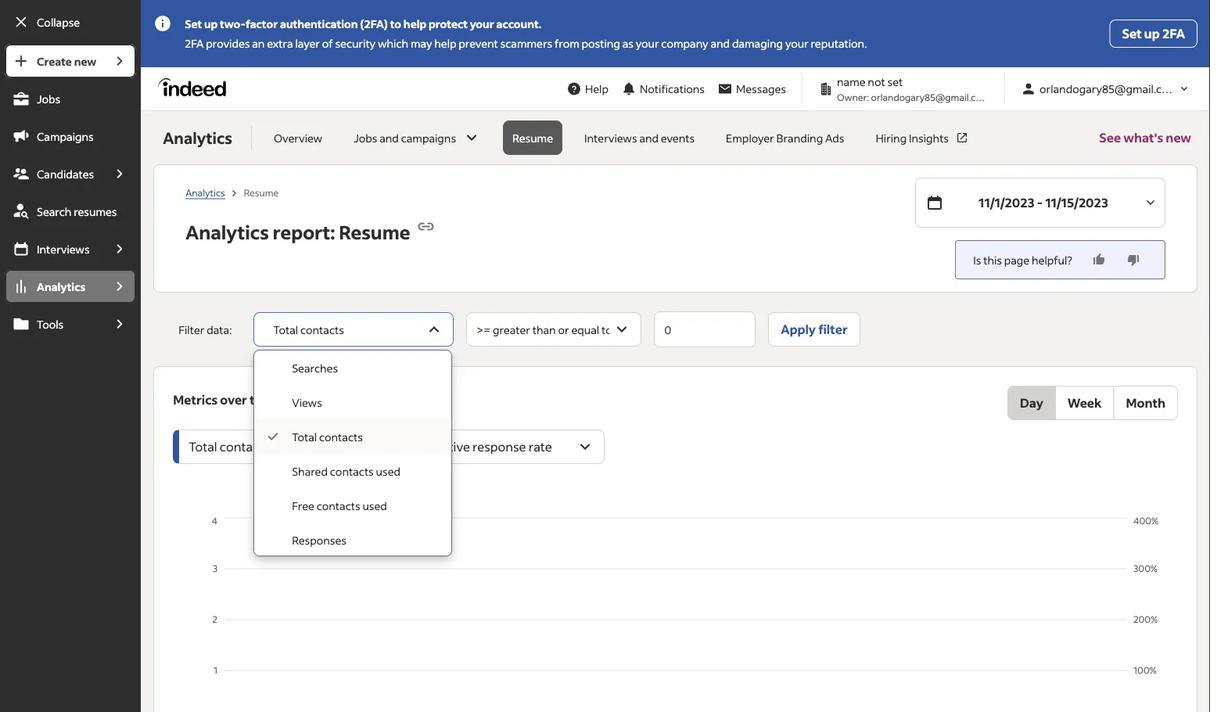 Task type: describe. For each thing, give the bounding box(es) containing it.
layer
[[295, 36, 320, 50]]

11/1/2023 - 11/15/2023
[[979, 194, 1109, 211]]

list box containing searches
[[255, 351, 452, 557]]

collapse button
[[5, 5, 136, 39]]

11/1/2023
[[979, 194, 1035, 211]]

and for interviews and events
[[640, 131, 659, 145]]

messages
[[736, 82, 787, 96]]

create new link
[[5, 44, 103, 78]]

notifications
[[640, 82, 705, 96]]

up for two-
[[204, 17, 218, 31]]

0 horizontal spatial help
[[404, 17, 427, 31]]

is
[[974, 253, 982, 267]]

filter
[[179, 322, 205, 337]]

hiring
[[876, 131, 907, 145]]

set
[[888, 75, 903, 89]]

candidates
[[37, 167, 94, 181]]

>= greater than or equal to button
[[467, 312, 642, 347]]

0 horizontal spatial new
[[74, 54, 96, 68]]

2fa inside set up two-factor authentication (2fa) to help protect your account. 2fa provides an extra layer of security which may help prevent scammers from posting as your company and damaging your reputation.
[[185, 36, 204, 50]]

search resumes
[[37, 204, 117, 218]]

jobs and campaigns button
[[344, 121, 491, 155]]

protect
[[429, 17, 468, 31]]

branding
[[777, 131, 823, 145]]

greater
[[493, 323, 531, 337]]

Resume Filter Input number field
[[655, 312, 755, 347]]

this page is not helpful image
[[1126, 252, 1142, 268]]

as
[[623, 36, 634, 50]]

week
[[1068, 395, 1102, 411]]

free
[[292, 499, 314, 513]]

security
[[335, 36, 376, 50]]

owner:
[[837, 91, 870, 103]]

messages link
[[711, 74, 793, 103]]

is this page helpful?
[[974, 253, 1073, 267]]

orlandogary85@gmail.com inside name not set owner: orlandogary85@gmail.com
[[872, 91, 990, 103]]

11/15/2023
[[1046, 194, 1109, 211]]

collapse
[[37, 15, 80, 29]]

see what's new button
[[1100, 111, 1192, 164]]

equal
[[572, 323, 600, 337]]

and for jobs and campaigns
[[380, 131, 399, 145]]

0 horizontal spatial your
[[470, 17, 494, 31]]

metrics
[[173, 392, 218, 408]]

apply
[[781, 321, 816, 337]]

contacts inside popup button
[[300, 323, 344, 337]]

notifications button
[[615, 72, 711, 106]]

factor
[[246, 17, 278, 31]]

authentication
[[280, 17, 358, 31]]

filter data:
[[179, 322, 232, 337]]

hiring insights
[[876, 131, 949, 145]]

contacts down total contacts option
[[330, 465, 374, 479]]

employer branding ads link
[[717, 121, 854, 155]]

total contacts inside popup button
[[273, 323, 344, 337]]

total contacts button
[[254, 312, 454, 347]]

create
[[37, 54, 72, 68]]

total inside option
[[292, 430, 317, 444]]

name not set owner: orlandogary85@gmail.com element
[[812, 74, 996, 104]]

apply filter button
[[769, 312, 861, 347]]

create new
[[37, 54, 96, 68]]

campaigns
[[37, 129, 94, 143]]

analytics report: resume
[[186, 220, 410, 244]]

overview link
[[265, 121, 332, 155]]

scammers
[[501, 36, 553, 50]]

searches
[[292, 361, 338, 375]]

0 horizontal spatial analytics link
[[5, 269, 103, 304]]

not
[[868, 75, 886, 89]]

which
[[378, 36, 409, 50]]

interviews for interviews
[[37, 242, 90, 256]]

interviews and events
[[585, 131, 695, 145]]

search
[[37, 204, 71, 218]]

jobs for jobs and campaigns
[[354, 131, 378, 145]]

hiring insights link
[[867, 121, 979, 155]]

apply filter
[[781, 321, 848, 337]]

total contacts option
[[255, 419, 452, 454]]

helpful?
[[1032, 253, 1073, 267]]

posting
[[582, 36, 621, 50]]



Task type: vqa. For each thing, say whether or not it's contained in the screenshot.
the topmost Selection.
no



Task type: locate. For each thing, give the bounding box(es) containing it.
0 horizontal spatial set
[[185, 17, 202, 31]]

to inside set up two-factor authentication (2fa) to help protect your account. 2fa provides an extra layer of security which may help prevent scammers from posting as your company and damaging your reputation.
[[390, 17, 402, 31]]

0 vertical spatial analytics link
[[186, 186, 225, 199]]

0 vertical spatial new
[[74, 54, 96, 68]]

0 vertical spatial total contacts
[[273, 323, 344, 337]]

resume
[[513, 131, 553, 145], [244, 186, 279, 198], [339, 220, 410, 244]]

jobs down create new link
[[37, 92, 60, 106]]

0 horizontal spatial to
[[390, 17, 402, 31]]

help button
[[560, 74, 615, 103]]

(2fa)
[[360, 17, 388, 31]]

1 vertical spatial resume
[[244, 186, 279, 198]]

indeed home image
[[158, 78, 233, 97]]

interviews down help
[[585, 131, 638, 145]]

1 vertical spatial interviews
[[37, 242, 90, 256]]

set inside set up two-factor authentication (2fa) to help protect your account. 2fa provides an extra layer of security which may help prevent scammers from posting as your company and damaging your reputation.
[[185, 17, 202, 31]]

may
[[411, 36, 432, 50]]

tools link
[[5, 307, 103, 341]]

1 horizontal spatial orlandogary85@gmail.com
[[1040, 82, 1179, 96]]

campaigns link
[[5, 119, 136, 153]]

up
[[204, 17, 218, 31], [1145, 25, 1160, 41]]

0 horizontal spatial and
[[380, 131, 399, 145]]

0 horizontal spatial 2fa
[[185, 36, 204, 50]]

orlandogary85@gmail.com
[[1040, 82, 1179, 96], [872, 91, 990, 103]]

to up which
[[390, 17, 402, 31]]

1 horizontal spatial new
[[1166, 130, 1192, 146]]

used for shared contacts used
[[376, 465, 401, 479]]

1 vertical spatial total contacts
[[292, 430, 363, 444]]

interviews down search resumes 'link' at top left
[[37, 242, 90, 256]]

used down shared contacts used
[[363, 499, 387, 513]]

set up the orlandogary85@gmail.com popup button
[[1123, 25, 1142, 41]]

0 vertical spatial help
[[404, 17, 427, 31]]

resumes
[[74, 204, 117, 218]]

resume link
[[503, 121, 563, 155]]

to right equal at the left top of page
[[602, 323, 613, 337]]

interviews for interviews and events
[[585, 131, 638, 145]]

2 vertical spatial resume
[[339, 220, 410, 244]]

analytics link
[[186, 186, 225, 199], [5, 269, 103, 304]]

1 horizontal spatial 2fa
[[1163, 25, 1186, 41]]

-
[[1038, 194, 1043, 211]]

and inside "button"
[[380, 131, 399, 145]]

jobs inside "button"
[[354, 131, 378, 145]]

set up 2fa link
[[1110, 20, 1198, 48]]

1 vertical spatial total
[[292, 430, 317, 444]]

menu bar
[[0, 44, 141, 712]]

1 horizontal spatial set
[[1123, 25, 1142, 41]]

0 horizontal spatial orlandogary85@gmail.com
[[872, 91, 990, 103]]

set for set up 2fa
[[1123, 25, 1142, 41]]

1 horizontal spatial help
[[435, 36, 457, 50]]

employer
[[726, 131, 775, 145]]

to
[[390, 17, 402, 31], [602, 323, 613, 337]]

name
[[837, 75, 866, 89]]

1 vertical spatial jobs
[[354, 131, 378, 145]]

of
[[322, 36, 333, 50]]

from
[[555, 36, 580, 50]]

set
[[185, 17, 202, 31], [1123, 25, 1142, 41]]

see
[[1100, 130, 1122, 146]]

contacts
[[300, 323, 344, 337], [319, 430, 363, 444], [330, 465, 374, 479], [317, 499, 361, 513]]

orlandogary85@gmail.com down set
[[872, 91, 990, 103]]

2fa
[[1163, 25, 1186, 41], [185, 36, 204, 50]]

searches option
[[255, 351, 452, 385]]

responses
[[292, 533, 347, 547]]

interviews and events link
[[575, 121, 704, 155]]

up left "two-"
[[204, 17, 218, 31]]

jobs inside "link"
[[37, 92, 60, 106]]

orlandogary85@gmail.com inside popup button
[[1040, 82, 1179, 96]]

jobs
[[37, 92, 60, 106], [354, 131, 378, 145]]

an
[[252, 36, 265, 50]]

1 horizontal spatial up
[[1145, 25, 1160, 41]]

>= greater than or equal to
[[477, 323, 613, 337]]

help
[[585, 82, 609, 96]]

0 vertical spatial interviews
[[585, 131, 638, 145]]

to inside >= greater than or equal to "popup button"
[[602, 323, 613, 337]]

jobs and campaigns
[[354, 131, 456, 145]]

up inside set up two-factor authentication (2fa) to help protect your account. 2fa provides an extra layer of security which may help prevent scammers from posting as your company and damaging your reputation.
[[204, 17, 218, 31]]

page
[[1005, 253, 1030, 267]]

1 horizontal spatial your
[[636, 36, 659, 50]]

account.
[[497, 17, 542, 31]]

1 horizontal spatial and
[[640, 131, 659, 145]]

total contacts inside option
[[292, 430, 363, 444]]

set up two-factor authentication (2fa) to help protect your account. 2fa provides an extra layer of security which may help prevent scammers from posting as your company and damaging your reputation.
[[185, 17, 868, 50]]

1 vertical spatial used
[[363, 499, 387, 513]]

1 horizontal spatial to
[[602, 323, 613, 337]]

and right company
[[711, 36, 730, 50]]

show shareable url image
[[417, 217, 435, 236]]

total contacts up shared at the left bottom of the page
[[292, 430, 363, 444]]

damaging
[[732, 36, 784, 50]]

month
[[1127, 395, 1166, 411]]

list box
[[255, 351, 452, 557]]

shared
[[292, 465, 328, 479]]

1 vertical spatial new
[[1166, 130, 1192, 146]]

used down vs.
[[376, 465, 401, 479]]

up for 2fa
[[1145, 25, 1160, 41]]

over
[[220, 392, 247, 408]]

interviews link
[[5, 232, 103, 266]]

shared contacts used
[[292, 465, 401, 479]]

used
[[376, 465, 401, 479], [363, 499, 387, 513]]

and inside set up two-factor authentication (2fa) to help protect your account. 2fa provides an extra layer of security which may help prevent scammers from posting as your company and damaging your reputation.
[[711, 36, 730, 50]]

candidates link
[[5, 157, 103, 191]]

new
[[74, 54, 96, 68], [1166, 130, 1192, 146]]

set up 2fa
[[1123, 25, 1186, 41]]

up up the orlandogary85@gmail.com popup button
[[1145, 25, 1160, 41]]

total contacts up searches
[[273, 323, 344, 337]]

orlandogary85@gmail.com up see on the top of the page
[[1040, 82, 1179, 96]]

0 horizontal spatial up
[[204, 17, 218, 31]]

new right create
[[74, 54, 96, 68]]

this page is helpful image
[[1092, 252, 1107, 268]]

contacts right free on the bottom of the page
[[317, 499, 361, 513]]

views
[[292, 396, 322, 410]]

contacts inside option
[[319, 430, 363, 444]]

reputation.
[[811, 36, 868, 50]]

help down protect
[[435, 36, 457, 50]]

overview
[[274, 131, 323, 145]]

metrics over time
[[173, 392, 277, 408]]

used for free contacts used
[[363, 499, 387, 513]]

0 vertical spatial total
[[273, 323, 298, 337]]

1 vertical spatial help
[[435, 36, 457, 50]]

region
[[173, 514, 1179, 712]]

and left events in the right of the page
[[640, 131, 659, 145]]

name not set owner: orlandogary85@gmail.com
[[837, 75, 990, 103]]

contacts up shared contacts used
[[319, 430, 363, 444]]

total inside popup button
[[273, 323, 298, 337]]

0 vertical spatial resume
[[513, 131, 553, 145]]

contacts up searches
[[300, 323, 344, 337]]

free contacts used
[[292, 499, 387, 513]]

total
[[273, 323, 298, 337], [292, 430, 317, 444]]

tools
[[37, 317, 64, 331]]

time
[[250, 392, 277, 408]]

new right what's
[[1166, 130, 1192, 146]]

provides
[[206, 36, 250, 50]]

0 horizontal spatial interviews
[[37, 242, 90, 256]]

interviews inside menu bar
[[37, 242, 90, 256]]

prevent
[[459, 36, 498, 50]]

your
[[470, 17, 494, 31], [636, 36, 659, 50], [786, 36, 809, 50]]

1 vertical spatial analytics link
[[5, 269, 103, 304]]

0 vertical spatial used
[[376, 465, 401, 479]]

report:
[[273, 220, 335, 244]]

jobs link
[[5, 81, 136, 116]]

set left "two-"
[[185, 17, 202, 31]]

and left campaigns
[[380, 131, 399, 145]]

2 horizontal spatial your
[[786, 36, 809, 50]]

two-
[[220, 17, 246, 31]]

1 horizontal spatial resume
[[339, 220, 410, 244]]

extra
[[267, 36, 293, 50]]

total down views
[[292, 430, 317, 444]]

0 vertical spatial to
[[390, 17, 402, 31]]

help up may at the left of page
[[404, 17, 427, 31]]

filter
[[819, 321, 848, 337]]

insights
[[909, 131, 949, 145]]

menu bar containing create new
[[0, 44, 141, 712]]

your right "as"
[[636, 36, 659, 50]]

0 horizontal spatial resume
[[244, 186, 279, 198]]

>=
[[477, 323, 491, 337]]

data:
[[207, 322, 232, 337]]

ads
[[826, 131, 845, 145]]

0 horizontal spatial jobs
[[37, 92, 60, 106]]

see what's new
[[1100, 130, 1192, 146]]

jobs for jobs
[[37, 92, 60, 106]]

1 vertical spatial to
[[602, 323, 613, 337]]

or
[[558, 323, 569, 337]]

set for set up two-factor authentication (2fa) to help protect your account. 2fa provides an extra layer of security which may help prevent scammers from posting as your company and damaging your reputation.
[[185, 17, 202, 31]]

events
[[661, 131, 695, 145]]

0 vertical spatial jobs
[[37, 92, 60, 106]]

2 horizontal spatial and
[[711, 36, 730, 50]]

orlandogary85@gmail.com button
[[1015, 74, 1198, 103]]

new inside button
[[1166, 130, 1192, 146]]

1 horizontal spatial analytics link
[[186, 186, 225, 199]]

this
[[984, 253, 1003, 267]]

1 horizontal spatial jobs
[[354, 131, 378, 145]]

jobs left campaigns
[[354, 131, 378, 145]]

2 horizontal spatial resume
[[513, 131, 553, 145]]

than
[[533, 323, 556, 337]]

company
[[662, 36, 709, 50]]

1 horizontal spatial interviews
[[585, 131, 638, 145]]

total up searches
[[273, 323, 298, 337]]

your right "damaging"
[[786, 36, 809, 50]]

your up prevent
[[470, 17, 494, 31]]



